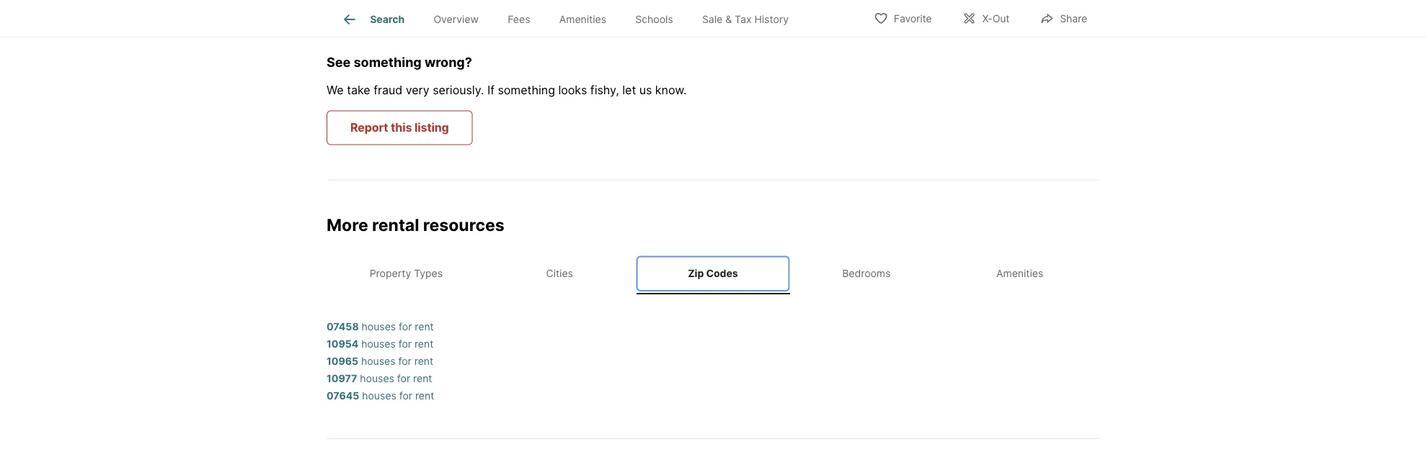 Task type: locate. For each thing, give the bounding box(es) containing it.
07458
[[327, 321, 359, 333]]

looks
[[558, 84, 587, 98]]

10954
[[327, 338, 359, 351]]

zip
[[688, 268, 704, 280]]

07458 houses for rent 10954 houses for rent 10965 houses for rent 10977 houses for rent 07645 houses for rent
[[327, 321, 434, 403]]

for right 10965
[[398, 356, 411, 368]]

search link
[[341, 11, 405, 28]]

amenities
[[559, 13, 606, 25], [996, 268, 1043, 280]]

0 horizontal spatial amenities tab
[[545, 2, 621, 37]]

houses right 10977
[[360, 373, 394, 385]]

amenities tab
[[545, 2, 621, 37], [943, 257, 1097, 292]]

schools
[[635, 13, 673, 25]]

schools tab
[[621, 2, 688, 37]]

more rental resources
[[327, 216, 504, 236]]

1 horizontal spatial something
[[498, 84, 555, 98]]

0 vertical spatial tab list
[[327, 0, 815, 37]]

take
[[347, 84, 370, 98]]

1 vertical spatial amenities
[[996, 268, 1043, 280]]

tab list
[[327, 0, 815, 37], [327, 254, 1100, 295]]

let
[[622, 84, 636, 98]]

tab list containing property types
[[327, 254, 1100, 295]]

houses
[[362, 321, 396, 333], [361, 338, 396, 351], [361, 356, 395, 368], [360, 373, 394, 385], [362, 390, 396, 403]]

for right 10954
[[398, 338, 412, 351]]

fees tab
[[493, 2, 545, 37]]

0 horizontal spatial something
[[354, 54, 422, 70]]

0 horizontal spatial amenities
[[559, 13, 606, 25]]

property
[[370, 268, 411, 280]]

for
[[399, 321, 412, 333], [398, 338, 412, 351], [398, 356, 411, 368], [397, 373, 410, 385], [399, 390, 412, 403]]

2 tab list from the top
[[327, 254, 1100, 295]]

wrong?
[[425, 54, 472, 70]]

1 vertical spatial amenities tab
[[943, 257, 1097, 292]]

x-out button
[[950, 3, 1022, 33]]

overview tab
[[419, 2, 493, 37]]

something up the fraud on the left of page
[[354, 54, 422, 70]]

property types
[[370, 268, 443, 280]]

something
[[354, 54, 422, 70], [498, 84, 555, 98]]

report this listing
[[350, 121, 449, 135]]

history
[[754, 13, 789, 25]]

cities tab
[[483, 257, 636, 292]]

sale & tax history tab
[[688, 2, 803, 37]]

houses right 10965
[[361, 356, 395, 368]]

listing
[[415, 121, 449, 135]]

1 vertical spatial tab list
[[327, 254, 1100, 295]]

0 vertical spatial amenities
[[559, 13, 606, 25]]

fees
[[508, 13, 530, 25]]

rent
[[415, 321, 434, 333], [414, 338, 434, 351], [414, 356, 433, 368], [413, 373, 432, 385], [415, 390, 434, 403]]

we
[[327, 84, 344, 98]]

codes
[[706, 268, 738, 280]]

07645
[[327, 390, 359, 403]]

see
[[327, 54, 351, 70]]

favorite
[[894, 13, 932, 25]]

seriously.
[[433, 84, 484, 98]]

1 horizontal spatial amenities
[[996, 268, 1043, 280]]

bedrooms tab
[[790, 257, 943, 292]]

favorite button
[[861, 3, 944, 33]]

something right if
[[498, 84, 555, 98]]

x-out
[[982, 13, 1010, 25]]

for right 10977
[[397, 373, 410, 385]]

1 tab list from the top
[[327, 0, 815, 37]]

out
[[993, 13, 1010, 25]]



Task type: describe. For each thing, give the bounding box(es) containing it.
0 vertical spatial something
[[354, 54, 422, 70]]

cities
[[546, 268, 573, 280]]

1 horizontal spatial amenities tab
[[943, 257, 1097, 292]]

overview
[[434, 13, 479, 25]]

see something wrong?
[[327, 54, 472, 70]]

houses right the 07458
[[362, 321, 396, 333]]

tab list containing search
[[327, 0, 815, 37]]

&
[[725, 13, 732, 25]]

0 vertical spatial amenities tab
[[545, 2, 621, 37]]

report
[[350, 121, 388, 135]]

houses right 10954
[[361, 338, 396, 351]]

share button
[[1028, 3, 1100, 33]]

share
[[1060, 13, 1087, 25]]

report this listing button
[[327, 111, 473, 146]]

know.
[[655, 84, 687, 98]]

x-
[[982, 13, 993, 25]]

1 vertical spatial something
[[498, 84, 555, 98]]

we take fraud very seriously. if something looks fishy, let us know.
[[327, 84, 687, 98]]

more
[[327, 216, 368, 236]]

property types tab
[[329, 257, 483, 292]]

for right 07645
[[399, 390, 412, 403]]

bedrooms
[[842, 268, 891, 280]]

types
[[414, 268, 443, 280]]

if
[[487, 84, 495, 98]]

tax
[[735, 13, 752, 25]]

sale
[[702, 13, 723, 25]]

10977
[[327, 373, 357, 385]]

fraud
[[374, 84, 402, 98]]

for down property types tab
[[399, 321, 412, 333]]

zip codes
[[688, 268, 738, 280]]

sale & tax history
[[702, 13, 789, 25]]

zip codes tab
[[636, 257, 790, 292]]

more rental resources heading
[[327, 216, 1100, 254]]

this
[[391, 121, 412, 135]]

search
[[370, 13, 405, 25]]

fishy,
[[590, 84, 619, 98]]

houses right 07645
[[362, 390, 396, 403]]

us
[[639, 84, 652, 98]]

10965
[[327, 356, 358, 368]]

rental
[[372, 216, 419, 236]]

resources
[[423, 216, 504, 236]]

very
[[406, 84, 430, 98]]



Task type: vqa. For each thing, say whether or not it's contained in the screenshot.
Schools tab on the left top of the page
yes



